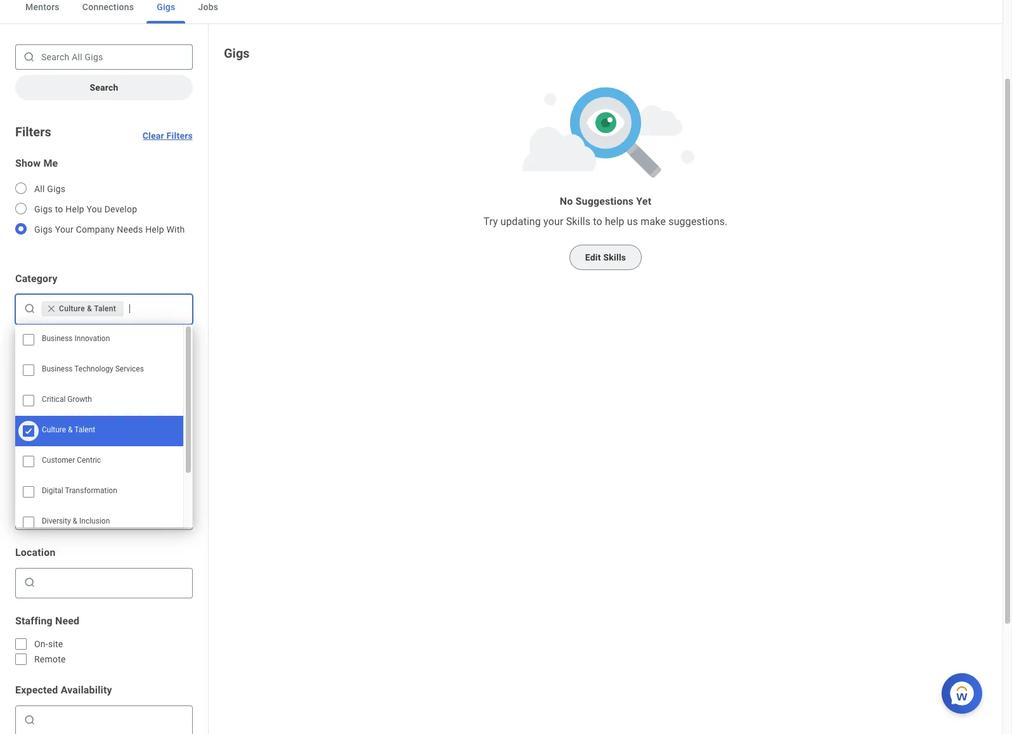 Task type: describe. For each thing, give the bounding box(es) containing it.
0 horizontal spatial filters
[[15, 124, 51, 140]]

business innovation option
[[15, 325, 183, 355]]

critical growth
[[42, 395, 92, 404]]

culture & talent inside option
[[42, 426, 95, 434]]

jobs
[[198, 2, 218, 12]]

mentors button
[[15, 0, 70, 23]]

us
[[627, 216, 638, 228]]

innovation
[[75, 334, 110, 343]]

search image left the diversity
[[23, 508, 36, 521]]

type
[[33, 478, 56, 490]]

talent inside button
[[94, 304, 116, 313]]

culture & talent inside button
[[59, 304, 116, 313]]

diversity & inclusion option
[[15, 507, 183, 538]]

gigs for gigs button
[[157, 2, 175, 12]]

diversity
[[42, 517, 71, 526]]

with
[[166, 225, 185, 235]]

expected availability
[[15, 684, 112, 696]]

list box containing business innovation
[[15, 325, 193, 538]]

needs
[[117, 225, 143, 235]]

1 horizontal spatial to
[[593, 216, 602, 228]]

gigs right all on the top left of page
[[47, 184, 66, 194]]

tab list containing mentors
[[0, 0, 1003, 24]]

culture inside option
[[42, 426, 66, 434]]

organization
[[74, 410, 133, 422]]

you
[[87, 204, 102, 214]]

business technology services
[[42, 365, 144, 374]]

search button
[[15, 75, 193, 100]]

Search All Gigs text field
[[15, 44, 193, 70]]

on-
[[34, 639, 48, 649]]

1 vertical spatial help
[[145, 225, 164, 235]]

gig for gig type
[[15, 478, 31, 490]]

location
[[15, 547, 56, 559]]

culture inside button
[[59, 304, 85, 313]]

0 vertical spatial skills
[[566, 216, 591, 228]]

business for business technology services
[[42, 365, 73, 374]]

suggestions
[[576, 195, 634, 207]]

your
[[544, 216, 564, 228]]

availability
[[61, 684, 112, 696]]

remote
[[34, 655, 66, 665]]

gigs down jobs button
[[224, 46, 250, 61]]

gig type
[[15, 478, 56, 490]]

search image down expected
[[23, 714, 36, 727]]

gigs your company needs help with
[[34, 225, 185, 235]]

expected
[[15, 684, 58, 696]]

show
[[15, 157, 41, 169]]

culture & talent option
[[15, 416, 183, 446]]

gigs for gigs your company needs help with
[[34, 225, 53, 235]]

centric
[[77, 456, 101, 465]]

critical
[[42, 395, 66, 404]]

no
[[560, 195, 573, 207]]

clear filters button
[[142, 115, 193, 141]]

1 search image from the top
[[23, 303, 36, 315]]

edit skills button
[[569, 245, 642, 270]]

critical growth option
[[15, 386, 183, 416]]

edit
[[585, 252, 601, 263]]

technology
[[74, 365, 113, 374]]

category
[[15, 273, 57, 285]]



Task type: vqa. For each thing, say whether or not it's contained in the screenshot.
Supervisory Organization at the left bottom of the page
yes



Task type: locate. For each thing, give the bounding box(es) containing it.
culture & talent
[[59, 304, 116, 313], [42, 426, 95, 434]]

services
[[115, 365, 144, 374]]

talent inside option
[[74, 426, 95, 434]]

None field
[[126, 303, 187, 315], [39, 573, 187, 593], [39, 576, 187, 589], [39, 710, 187, 731], [39, 714, 187, 727], [126, 303, 187, 315], [39, 573, 187, 593], [39, 576, 187, 589], [39, 710, 187, 731], [39, 714, 187, 727]]

your
[[55, 225, 74, 235]]

business down host
[[42, 365, 73, 374]]

gigs for gigs to help you develop
[[34, 204, 53, 214]]

gigs inside button
[[157, 2, 175, 12]]

culture & talent down 'supervisory organization'
[[42, 426, 95, 434]]

& right the diversity
[[73, 517, 77, 526]]

clear
[[142, 131, 164, 141]]

2 search image from the top
[[23, 371, 36, 384]]

connections button
[[72, 0, 144, 23]]

gigs left the your
[[34, 225, 53, 235]]

suggestions.
[[669, 216, 728, 228]]

search image down mentors button
[[23, 51, 36, 63]]

business
[[42, 334, 73, 343], [42, 365, 73, 374]]

business technology services option
[[15, 355, 183, 386]]

site
[[48, 639, 63, 649]]

business for business innovation
[[42, 334, 73, 343]]

2 gig from the top
[[15, 478, 31, 490]]

& up innovation
[[87, 304, 92, 313]]

clear filters
[[142, 131, 193, 141]]

help
[[65, 204, 84, 214], [145, 225, 164, 235]]

0 vertical spatial culture
[[59, 304, 85, 313]]

talent down 'supervisory organization'
[[74, 426, 95, 434]]

gig left host
[[15, 341, 31, 353]]

edit skills
[[585, 252, 626, 263]]

try
[[484, 216, 498, 228]]

list box
[[15, 325, 193, 538]]

digital transformation
[[42, 486, 117, 495]]

0 vertical spatial &
[[87, 304, 92, 313]]

business left innovation
[[42, 334, 73, 343]]

talent
[[94, 304, 116, 313], [74, 426, 95, 434]]

1 business from the top
[[42, 334, 73, 343]]

skills inside "button"
[[603, 252, 626, 263]]

remove image
[[46, 304, 59, 314], [46, 304, 56, 314]]

digital
[[42, 486, 63, 495]]

no suggestions yet
[[560, 195, 651, 207]]

gig
[[15, 341, 31, 353], [15, 478, 31, 490]]

staffing
[[15, 615, 53, 627]]

2 vertical spatial &
[[73, 517, 77, 526]]

culture & talent up innovation
[[59, 304, 116, 313]]

& for culture & talent option
[[68, 426, 73, 434]]

& down 'supervisory organization'
[[68, 426, 73, 434]]

1 horizontal spatial help
[[145, 225, 164, 235]]

digital transformation option
[[15, 477, 183, 507]]

filters
[[15, 124, 51, 140], [167, 131, 193, 141]]

1 vertical spatial culture & talent
[[42, 426, 95, 434]]

inclusion
[[79, 517, 110, 526]]

growth
[[67, 395, 92, 404]]

diversity & inclusion
[[42, 517, 110, 526]]

to
[[55, 204, 63, 214], [593, 216, 602, 228]]

culture
[[59, 304, 85, 313], [42, 426, 66, 434]]

gigs to help you develop
[[34, 204, 137, 214]]

0 vertical spatial search image
[[23, 303, 36, 315]]

& for diversity & inclusion option
[[73, 517, 77, 526]]

company
[[76, 225, 115, 235]]

0 horizontal spatial skills
[[566, 216, 591, 228]]

2 business from the top
[[42, 365, 73, 374]]

mentors
[[25, 2, 59, 12]]

help left you
[[65, 204, 84, 214]]

1 vertical spatial to
[[593, 216, 602, 228]]

help
[[605, 216, 624, 228]]

0 vertical spatial help
[[65, 204, 84, 214]]

0 horizontal spatial to
[[55, 204, 63, 214]]

staffing need
[[15, 615, 79, 627]]

search image down gig host
[[23, 371, 36, 384]]

tab list
[[0, 0, 1003, 24]]

1 vertical spatial search image
[[23, 371, 36, 384]]

gigs
[[157, 2, 175, 12], [224, 46, 250, 61], [47, 184, 66, 194], [34, 204, 53, 214], [34, 225, 53, 235]]

& inside culture & talent button
[[87, 304, 92, 313]]

1 vertical spatial skills
[[603, 252, 626, 263]]

search image down the category on the top left
[[23, 303, 36, 315]]

& inside diversity & inclusion option
[[73, 517, 77, 526]]

0 vertical spatial culture & talent
[[59, 304, 116, 313]]

help left with
[[145, 225, 164, 235]]

show me
[[15, 157, 58, 169]]

host
[[34, 341, 56, 353]]

1 vertical spatial talent
[[74, 426, 95, 434]]

gigs down all on the top left of page
[[34, 204, 53, 214]]

skills
[[566, 216, 591, 228], [603, 252, 626, 263]]

gigs left jobs
[[157, 2, 175, 12]]

0 vertical spatial gig
[[15, 341, 31, 353]]

develop
[[104, 204, 137, 214]]

press left arrow to navigate selected items field
[[126, 299, 187, 319]]

connections
[[82, 2, 134, 12]]

customer
[[42, 456, 75, 465]]

to left help
[[593, 216, 602, 228]]

1 vertical spatial culture
[[42, 426, 66, 434]]

all
[[34, 184, 45, 194]]

gig left type
[[15, 478, 31, 490]]

skills right edit
[[603, 252, 626, 263]]

search image down supervisory
[[23, 440, 36, 452]]

0 horizontal spatial help
[[65, 204, 84, 214]]

search image
[[23, 303, 36, 315], [23, 371, 36, 384]]

customer centric
[[42, 456, 101, 465]]

need
[[55, 615, 79, 627]]

make
[[641, 216, 666, 228]]

me
[[43, 157, 58, 169]]

try updating your skills to help us make suggestions.
[[484, 216, 728, 228]]

all gigs
[[34, 184, 66, 194]]

0 vertical spatial business
[[42, 334, 73, 343]]

filters right clear
[[167, 131, 193, 141]]

1 gig from the top
[[15, 341, 31, 353]]

culture up business innovation
[[59, 304, 85, 313]]

1 vertical spatial &
[[68, 426, 73, 434]]

supervisory
[[15, 410, 71, 422]]

yet
[[636, 195, 651, 207]]

0 vertical spatial to
[[55, 204, 63, 214]]

search
[[90, 82, 118, 93]]

supervisory organization
[[15, 410, 133, 422]]

gig host
[[15, 341, 56, 353]]

skills down no
[[566, 216, 591, 228]]

to up the your
[[55, 204, 63, 214]]

business innovation
[[42, 334, 110, 343]]

1 vertical spatial business
[[42, 365, 73, 374]]

culture & talent button
[[41, 301, 124, 316]]

1 vertical spatial gig
[[15, 478, 31, 490]]

filters inside button
[[167, 131, 193, 141]]

customer centric option
[[15, 446, 183, 477]]

jobs button
[[188, 0, 228, 23]]

gigs button
[[147, 0, 185, 23]]

updating
[[501, 216, 541, 228]]

search image down location
[[23, 576, 36, 589]]

0 vertical spatial talent
[[94, 304, 116, 313]]

on-site
[[34, 639, 63, 649]]

talent up business innovation option
[[94, 304, 116, 313]]

1 horizontal spatial filters
[[167, 131, 193, 141]]

search image
[[23, 51, 36, 63], [23, 440, 36, 452], [23, 508, 36, 521], [23, 576, 36, 589], [23, 714, 36, 727]]

& inside culture & talent option
[[68, 426, 73, 434]]

1 horizontal spatial skills
[[603, 252, 626, 263]]

transformation
[[65, 486, 117, 495]]

&
[[87, 304, 92, 313], [68, 426, 73, 434], [73, 517, 77, 526]]

filters up 'show me'
[[15, 124, 51, 140]]

gig for gig host
[[15, 341, 31, 353]]

culture down supervisory
[[42, 426, 66, 434]]



